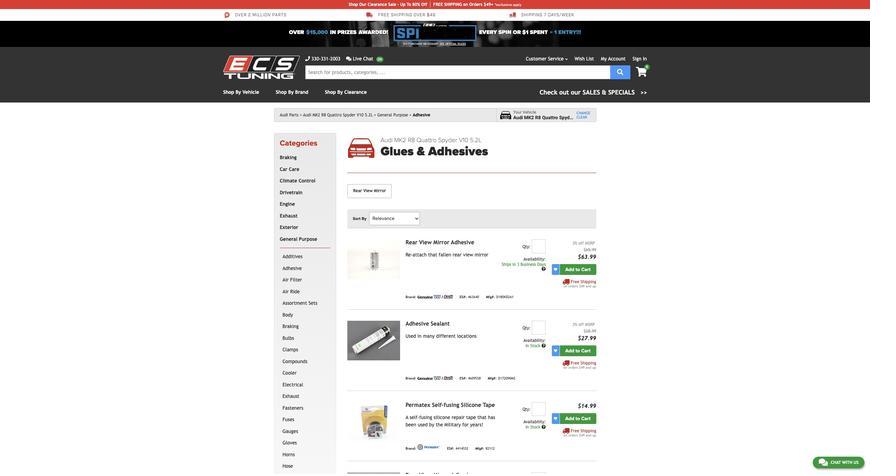 Task type: vqa. For each thing, say whether or not it's contained in the screenshot.
Volkswagen
no



Task type: locate. For each thing, give the bounding box(es) containing it.
in for ships in 3 business days
[[513, 262, 516, 267]]

1 vertical spatial stock
[[531, 425, 541, 430]]

air inside 'air ride' link
[[283, 289, 289, 294]]

in stock
[[526, 343, 542, 348], [526, 425, 542, 430]]

car
[[280, 166, 288, 172]]

0 vertical spatial msrp
[[586, 241, 595, 246]]

1 vertical spatial es#:
[[460, 377, 467, 380]]

over left 2
[[235, 13, 247, 18]]

free shipping on orders $49 and up down $63.99
[[564, 279, 597, 288]]

4414552
[[456, 447, 469, 451]]

audi right parts
[[303, 113, 312, 117]]

ecs tuning 'spin to win' contest logo image
[[394, 24, 477, 41]]

2 horizontal spatial quattro
[[542, 115, 558, 120]]

1 horizontal spatial general
[[378, 113, 392, 117]]

mfg#: left the 82112
[[476, 447, 485, 451]]

availability: for $63.99
[[524, 257, 546, 262]]

cart down $27.99
[[582, 348, 591, 354]]

mfg#:
[[486, 295, 495, 299], [488, 377, 497, 380], [476, 447, 485, 451]]

spyder up adhesives
[[438, 136, 458, 144]]

ship
[[445, 2, 453, 7]]

add to cart down $14.99
[[566, 416, 591, 422]]

rear view mirror
[[353, 188, 386, 193]]

by up audi mk2 r8 quattro spyder v10 5.2l link
[[338, 89, 343, 95]]

to down $27.99
[[576, 348, 580, 354]]

spyder
[[343, 113, 356, 117], [560, 115, 574, 120], [438, 136, 458, 144]]

cart down $14.99
[[582, 416, 591, 422]]

clear
[[577, 115, 588, 119]]

and down $27.99
[[586, 366, 592, 369]]

stock for adhesive sealant
[[531, 343, 541, 348]]

general purpose subcategories element
[[280, 248, 330, 474]]

mfg#: left d172090m2
[[488, 377, 497, 380]]

1 horizontal spatial v10
[[459, 136, 469, 144]]

over left $15,000
[[289, 29, 304, 36]]

2 add to wish list image from the top
[[554, 417, 558, 420]]

mk2 for audi mk2 r8 quattro spyder v10 5.2l
[[313, 113, 320, 117]]

days
[[538, 262, 546, 267]]

2 vertical spatial availability:
[[524, 419, 546, 424]]

3 brand: from the top
[[406, 447, 417, 451]]

1 add to cart from the top
[[566, 266, 591, 272]]

add to cart for $27.99
[[566, 348, 591, 354]]

and down $14.99
[[586, 433, 592, 437]]

2 off from the top
[[579, 322, 584, 327]]

2 add from the top
[[566, 348, 575, 354]]

question circle image
[[542, 344, 546, 348]]

1 to from the top
[[576, 266, 580, 272]]

that left the fallen
[[428, 252, 438, 257]]

r8 for audi mk2 r8 quattro spyder v10 5.2l glues & adhesives
[[408, 136, 415, 144]]

1 in stock from the top
[[526, 343, 542, 348]]

off
[[422, 2, 428, 7]]

shipping left 7
[[522, 13, 543, 18]]

audi mk2 r8 quattro spyder v10 5.2l
[[303, 113, 373, 117]]

1 vertical spatial cart
[[582, 348, 591, 354]]

rear view mirror adhesive link
[[406, 239, 475, 246]]

1 question circle image from the top
[[542, 267, 546, 271]]

braking inside general purpose subcategories element
[[283, 324, 299, 329]]

off
[[579, 241, 584, 246], [579, 322, 584, 327]]

0 vertical spatial mfg#:
[[486, 295, 495, 299]]

2 genuine volkswagen audi - corporate logo image from the top
[[418, 376, 453, 380]]

stock
[[531, 343, 541, 348], [531, 425, 541, 430]]

1 horizontal spatial rear
[[406, 239, 418, 246]]

chat
[[363, 56, 374, 62], [831, 460, 842, 465]]

2 vertical spatial brand:
[[406, 447, 417, 451]]

over 2 million parts
[[235, 13, 287, 18]]

0 vertical spatial qty:
[[523, 244, 531, 249]]

0 vertical spatial add
[[566, 266, 575, 272]]

es#: left the 4609558
[[460, 377, 467, 380]]

to down $63.99
[[576, 266, 580, 272]]

3 add to cart from the top
[[566, 416, 591, 422]]

1 off from the top
[[579, 241, 584, 246]]

2 free shipping on orders $49 and up from the top
[[564, 361, 597, 369]]

shipping 7 days/week
[[522, 13, 575, 18]]

general purpose inside category navigation element
[[280, 236, 317, 242]]

add to cart
[[566, 266, 591, 272], [566, 348, 591, 354], [566, 416, 591, 422]]

1 horizontal spatial in
[[418, 333, 422, 339]]

1 vertical spatial brand:
[[406, 377, 417, 380]]

& right glues
[[417, 144, 425, 159]]

82112
[[486, 447, 495, 451]]

that up years!
[[478, 415, 487, 420]]

5.2l for audi mk2 r8 quattro spyder v10 5.2l
[[365, 113, 373, 117]]

fusing up repair
[[444, 402, 460, 408]]

clearance up audi mk2 r8 quattro spyder v10 5.2l link
[[345, 89, 367, 95]]

1 vertical spatial general purpose
[[280, 236, 317, 242]]

comments image left live
[[346, 56, 352, 61]]

my account
[[601, 56, 626, 62]]

in right the 'used' in the left bottom of the page
[[418, 333, 422, 339]]

0 vertical spatial add to cart button
[[560, 264, 597, 275]]

& right sales
[[602, 89, 607, 96]]

0 vertical spatial genuine volkswagen audi - corporate logo image
[[418, 295, 453, 298]]

1 horizontal spatial clearance
[[368, 2, 387, 7]]

braking link
[[279, 152, 329, 164], [281, 321, 329, 333]]

adhesive inside general purpose subcategories element
[[283, 265, 302, 271]]

1 vertical spatial over
[[289, 29, 304, 36]]

rear
[[353, 188, 362, 193], [406, 239, 418, 246]]

msrp up the $65.99
[[586, 241, 595, 246]]

2 availability: from the top
[[524, 338, 546, 343]]

qty: for $63.99
[[523, 244, 531, 249]]

1 horizontal spatial mk2
[[394, 136, 407, 144]]

brand: left permatex - corporate logo
[[406, 447, 417, 451]]

1 vertical spatial add to wish list image
[[554, 417, 558, 420]]

ecs tuning image
[[223, 56, 300, 79]]

comments image left 'chat with us'
[[819, 458, 829, 466]]

2 vertical spatial es#:
[[447, 447, 455, 451]]

2003
[[330, 56, 341, 62]]

quattro left clear
[[542, 115, 558, 120]]

body link
[[281, 309, 329, 321]]

fuses
[[283, 417, 295, 422]]

up
[[401, 2, 406, 7]]

*exclusions apply link
[[495, 2, 522, 7]]

2 vertical spatial and
[[586, 433, 592, 437]]

0 vertical spatial to
[[576, 266, 580, 272]]

rear up the sort
[[353, 188, 362, 193]]

question circle image for rear view mirror adhesive
[[542, 267, 546, 271]]

3 up from the top
[[593, 433, 597, 437]]

view up the attach on the bottom left
[[419, 239, 432, 246]]

comments image inside live chat link
[[346, 56, 352, 61]]

1 vertical spatial add to cart button
[[560, 345, 597, 356]]

0 vertical spatial vehicle
[[243, 89, 259, 95]]

hose
[[283, 463, 293, 469]]

$49 down $63.99
[[580, 284, 585, 288]]

0 horizontal spatial purpose
[[299, 236, 317, 242]]

off for $63.99
[[579, 241, 584, 246]]

in left "prizes"
[[330, 29, 336, 36]]

spyder down shop by clearance
[[343, 113, 356, 117]]

audi for audi mk2 r8 quattro spyder v10 5.2l
[[303, 113, 312, 117]]

wish list
[[575, 56, 594, 62]]

quattro down shop by clearance
[[327, 113, 342, 117]]

1 air from the top
[[283, 277, 289, 283]]

shop by brand link
[[276, 89, 309, 95]]

by down ecs tuning image
[[236, 89, 241, 95]]

0 vertical spatial and
[[586, 284, 592, 288]]

es#: left 4414552
[[447, 447, 455, 451]]

live chat link
[[346, 55, 384, 63]]

1 availability: from the top
[[524, 257, 546, 262]]

1 vertical spatial and
[[586, 366, 592, 369]]

genuine volkswagen audi - corporate logo image up sealant
[[418, 295, 453, 298]]

2 3% from the top
[[573, 322, 578, 327]]

0 vertical spatial 3%
[[573, 241, 578, 246]]

free for permatex self-fusing silicone tape
[[571, 428, 580, 433]]

audi inside your vehicle audi mk2 r8 quattro spyder v10 5.2l
[[514, 115, 523, 120]]

braking link up bulbs
[[281, 321, 329, 333]]

mk2 inside your vehicle audi mk2 r8 quattro spyder v10 5.2l
[[525, 115, 534, 120]]

million
[[253, 13, 271, 18]]

0 vertical spatial clearance
[[368, 2, 387, 7]]

2 and from the top
[[586, 366, 592, 369]]

braking link up care
[[279, 152, 329, 164]]

$49
[[427, 13, 436, 18], [580, 284, 585, 288], [580, 366, 585, 369], [580, 433, 585, 437]]

2 vertical spatial qty:
[[523, 407, 531, 412]]

1 brand: from the top
[[406, 295, 417, 299]]

spyder inside audi mk2 r8 quattro spyder v10 5.2l glues & adhesives
[[438, 136, 458, 144]]

by right the sort
[[362, 216, 367, 221]]

3% inside the '3% off msrp $28.99 $27.99'
[[573, 322, 578, 327]]

gauges
[[283, 429, 298, 434]]

add to wish list image
[[554, 268, 558, 271], [554, 417, 558, 420]]

permatex self-fusing silicone tape
[[406, 402, 495, 408]]

mirror for rear view mirror
[[374, 188, 386, 193]]

mk2 inside audi mk2 r8 quattro spyder v10 5.2l glues & adhesives
[[394, 136, 407, 144]]

1 vertical spatial to
[[576, 348, 580, 354]]

1 vertical spatial in stock
[[526, 425, 542, 430]]

mirror for rear view mirror adhesive
[[434, 239, 450, 246]]

2 to from the top
[[576, 348, 580, 354]]

1 vertical spatial purpose
[[299, 236, 317, 242]]

shop our clearance sale - up to 80% off link
[[349, 1, 431, 8]]

air left ride
[[283, 289, 289, 294]]

clamps
[[283, 347, 298, 353]]

add to cart button for $27.99
[[560, 345, 597, 356]]

0 vertical spatial air
[[283, 277, 289, 283]]

add to wish list image
[[554, 349, 558, 353]]

& inside audi mk2 r8 quattro spyder v10 5.2l glues & adhesives
[[417, 144, 425, 159]]

has
[[488, 415, 496, 420]]

up down $27.99
[[593, 366, 597, 369]]

1 qty: from the top
[[523, 244, 531, 249]]

2 stock from the top
[[531, 425, 541, 430]]

1 3% from the top
[[573, 241, 578, 246]]

0 vertical spatial stock
[[531, 343, 541, 348]]

live chat
[[353, 56, 374, 62]]

$63.99
[[578, 254, 597, 260]]

463640
[[468, 295, 479, 299]]

add to cart for $63.99
[[566, 266, 591, 272]]

0
[[646, 65, 648, 69]]

0 vertical spatial in stock
[[526, 343, 542, 348]]

&
[[602, 89, 607, 96], [417, 144, 425, 159]]

to down $14.99
[[576, 416, 580, 422]]

0 horizontal spatial &
[[417, 144, 425, 159]]

5.2l for audi mk2 r8 quattro spyder v10 5.2l glues & adhesives
[[470, 136, 482, 144]]

$49 down $14.99
[[580, 433, 585, 437]]

free shipping over $49
[[378, 13, 436, 18]]

0 vertical spatial mirror
[[374, 188, 386, 193]]

by for clearance
[[338, 89, 343, 95]]

3% for $27.99
[[573, 322, 578, 327]]

exhaust link up the exterior on the left of page
[[279, 210, 329, 222]]

shipping for permatex self-fusing silicone tape
[[581, 428, 597, 433]]

genuine volkswagen audi - corporate logo image
[[418, 295, 453, 298], [418, 376, 453, 380]]

shipping down $27.99
[[581, 361, 597, 366]]

0 vertical spatial free shipping on orders $49 and up
[[564, 279, 597, 288]]

additives link
[[281, 251, 329, 263]]

0 horizontal spatial quattro
[[327, 113, 342, 117]]

cart down $63.99
[[582, 266, 591, 272]]

shipping down $14.99
[[581, 428, 597, 433]]

0 vertical spatial &
[[602, 89, 607, 96]]

0 vertical spatial rear
[[353, 188, 362, 193]]

off up $28.99
[[579, 322, 584, 327]]

es#4414552 - 82112 - permatex self-fusing silicone tape - a self-fusing silicone repair tape that has been used by the military for years! - permatex - audi bmw volkswagen mercedes benz mini porsche image
[[347, 402, 400, 442]]

1 add from the top
[[566, 266, 575, 272]]

0 horizontal spatial v10
[[357, 113, 364, 117]]

exhaust
[[280, 213, 298, 219], [283, 394, 300, 399]]

add to cart down $63.99
[[566, 266, 591, 272]]

vehicle right your
[[523, 110, 537, 115]]

free
[[434, 2, 443, 7]]

free shipping on orders $49 and up for $27.99
[[564, 361, 597, 369]]

a self-fusing silicone repair tape that has been used by the military for years!
[[406, 415, 496, 427]]

glues
[[381, 144, 414, 159]]

free down $27.99
[[571, 361, 580, 366]]

general inside category navigation element
[[280, 236, 298, 242]]

by left "brand" on the left of the page
[[288, 89, 294, 95]]

1 horizontal spatial fusing
[[444, 402, 460, 408]]

phone image
[[305, 56, 310, 61]]

shopping cart image
[[636, 67, 647, 77]]

d172090m2
[[498, 377, 516, 380]]

$49 for adhesive sealant
[[580, 366, 585, 369]]

to for $27.99
[[576, 348, 580, 354]]

in left 3
[[513, 262, 516, 267]]

gloves link
[[281, 437, 329, 449]]

braking
[[280, 155, 297, 160], [283, 324, 299, 329]]

free shipping on orders $49 and up down $14.99
[[564, 428, 597, 437]]

2 air from the top
[[283, 289, 289, 294]]

0 vertical spatial view
[[364, 188, 373, 193]]

comments image for chat
[[819, 458, 829, 466]]

1 vertical spatial add to cart
[[566, 348, 591, 354]]

mirror
[[374, 188, 386, 193], [434, 239, 450, 246]]

air ride
[[283, 289, 300, 294]]

add to cart down $27.99
[[566, 348, 591, 354]]

view up sort by
[[364, 188, 373, 193]]

1 vertical spatial general
[[280, 236, 298, 242]]

0 horizontal spatial clearance
[[345, 89, 367, 95]]

category navigation element
[[274, 133, 336, 474]]

clearance right our
[[368, 2, 387, 7]]

chat left the with
[[831, 460, 842, 465]]

mfg#: d172090m2
[[488, 377, 516, 380]]

2 in stock from the top
[[526, 425, 542, 430]]

1 vertical spatial &
[[417, 144, 425, 159]]

self-
[[432, 402, 444, 408]]

2 vertical spatial cart
[[582, 416, 591, 422]]

up down $14.99
[[593, 433, 597, 437]]

2 up from the top
[[593, 366, 597, 369]]

r8 inside your vehicle audi mk2 r8 quattro spyder v10 5.2l
[[536, 115, 541, 120]]

off inside 3% off msrp $65.99 $63.99
[[579, 241, 584, 246]]

es#: left 463640
[[460, 295, 467, 299]]

1 vertical spatial genuine volkswagen audi - corporate logo image
[[418, 376, 453, 380]]

attach
[[413, 252, 427, 257]]

5.2l inside your vehicle audi mk2 r8 quattro spyder v10 5.2l
[[585, 115, 595, 120]]

2 vertical spatial in
[[526, 425, 529, 430]]

quattro inside audi mk2 r8 quattro spyder v10 5.2l glues & adhesives
[[417, 136, 437, 144]]

shop for shop by clearance
[[325, 89, 336, 95]]

add to cart button down $14.99
[[560, 413, 597, 424]]

and down $63.99
[[586, 284, 592, 288]]

free for rear view mirror adhesive
[[571, 279, 580, 284]]

air inside air filter link
[[283, 277, 289, 283]]

rear up re- at the bottom of the page
[[406, 239, 418, 246]]

brand: up adhesive sealant
[[406, 295, 417, 299]]

msrp for $63.99
[[586, 241, 595, 246]]

fasteners
[[283, 405, 304, 411]]

0 vertical spatial availability:
[[524, 257, 546, 262]]

free
[[378, 13, 390, 18], [571, 279, 580, 284], [571, 361, 580, 366], [571, 428, 580, 433]]

1 vertical spatial exhaust
[[283, 394, 300, 399]]

0 vertical spatial off
[[579, 241, 584, 246]]

genuine volkswagen audi - corporate logo image up self-
[[418, 376, 453, 380]]

1 stock from the top
[[531, 343, 541, 348]]

2 vertical spatial add to cart
[[566, 416, 591, 422]]

exhaust up the exterior on the left of page
[[280, 213, 298, 219]]

quattro for audi mk2 r8 quattro spyder v10 5.2l
[[327, 113, 342, 117]]

add to cart button down $27.99
[[560, 345, 597, 356]]

0 horizontal spatial r8
[[322, 113, 326, 117]]

$49+
[[484, 2, 494, 7]]

view
[[364, 188, 373, 193], [419, 239, 432, 246]]

air filter link
[[281, 274, 329, 286]]

0 vertical spatial in
[[330, 29, 336, 36]]

brand
[[295, 89, 309, 95]]

spent
[[530, 29, 548, 36]]

shipping down $63.99
[[581, 279, 597, 284]]

a
[[406, 415, 409, 420]]

1 up from the top
[[593, 284, 597, 288]]

0 vertical spatial over
[[235, 13, 247, 18]]

free shipping on orders $49 and up down $27.99
[[564, 361, 597, 369]]

3 to from the top
[[576, 416, 580, 422]]

over for over $15,000 in prizes
[[289, 29, 304, 36]]

1 vertical spatial fusing
[[420, 415, 433, 420]]

chat with us link
[[813, 457, 865, 469]]

msrp up $28.99
[[586, 322, 595, 327]]

free down $14.99
[[571, 428, 580, 433]]

free down $63.99
[[571, 279, 580, 284]]

braking up bulbs
[[283, 324, 299, 329]]

fusing inside a self-fusing silicone repair tape that has been used by the military for years!
[[420, 415, 433, 420]]

msrp inside the '3% off msrp $28.99 $27.99'
[[586, 322, 595, 327]]

question circle image
[[542, 267, 546, 271], [542, 425, 546, 429]]

2 vertical spatial mfg#:
[[476, 447, 485, 451]]

3% inside 3% off msrp $65.99 $63.99
[[573, 241, 578, 246]]

fusing up 'used'
[[420, 415, 433, 420]]

over for over 2 million parts
[[235, 13, 247, 18]]

1 and from the top
[[586, 284, 592, 288]]

1 add to cart button from the top
[[560, 264, 597, 275]]

3 and from the top
[[586, 433, 592, 437]]

change link
[[577, 111, 591, 115]]

genuine volkswagen audi - corporate logo image for view
[[418, 295, 453, 298]]

orders down $14.99
[[569, 433, 579, 437]]

chat right live
[[363, 56, 374, 62]]

0 horizontal spatial spyder
[[343, 113, 356, 117]]

orders for $63.99
[[569, 284, 579, 288]]

different
[[436, 333, 456, 339]]

air for air filter
[[283, 277, 289, 283]]

add to cart button for $63.99
[[560, 264, 597, 275]]

off inside the '3% off msrp $28.99 $27.99'
[[579, 322, 584, 327]]

spyder left clear
[[560, 115, 574, 120]]

0 horizontal spatial fusing
[[420, 415, 433, 420]]

3% for $63.99
[[573, 241, 578, 246]]

view for rear view mirror
[[364, 188, 373, 193]]

vehicle down ecs tuning image
[[243, 89, 259, 95]]

quattro up adhesives
[[417, 136, 437, 144]]

audi parts link
[[280, 113, 302, 117]]

r8 for audi mk2 r8 quattro spyder v10 5.2l
[[322, 113, 326, 117]]

1 vertical spatial orders
[[569, 366, 579, 369]]

qty: for $27.99
[[523, 326, 531, 330]]

adhesives
[[428, 144, 488, 159]]

on for adhesive sealant
[[564, 366, 568, 369]]

2 question circle image from the top
[[542, 425, 546, 429]]

2 orders from the top
[[569, 366, 579, 369]]

audi left parts
[[280, 113, 288, 117]]

1 horizontal spatial spyder
[[438, 136, 458, 144]]

0 horizontal spatial in
[[330, 29, 336, 36]]

0 vertical spatial fusing
[[444, 402, 460, 408]]

over 2 million parts link
[[223, 12, 287, 18]]

quattro
[[327, 113, 342, 117], [542, 115, 558, 120], [417, 136, 437, 144]]

d180kd2a1
[[497, 295, 514, 299]]

msrp inside 3% off msrp $65.99 $63.99
[[586, 241, 595, 246]]

1 free shipping on orders $49 and up from the top
[[564, 279, 597, 288]]

$49 down $27.99
[[580, 366, 585, 369]]

mfg#: for silicone
[[476, 447, 485, 451]]

1 horizontal spatial mirror
[[434, 239, 450, 246]]

orders down $63.99
[[569, 284, 579, 288]]

cooler link
[[281, 368, 329, 379]]

0 vertical spatial es#:
[[460, 295, 467, 299]]

1 vertical spatial free shipping on orders $49 and up
[[564, 361, 597, 369]]

1 genuine volkswagen audi - corporate logo image from the top
[[418, 295, 453, 298]]

None number field
[[532, 239, 546, 253], [532, 321, 546, 335], [532, 402, 546, 416], [532, 472, 546, 474], [532, 239, 546, 253], [532, 321, 546, 335], [532, 402, 546, 416], [532, 472, 546, 474]]

necessary.
[[424, 42, 439, 46]]

1 vertical spatial qty:
[[523, 326, 531, 330]]

1 vertical spatial availability:
[[524, 338, 546, 343]]

330-331-2003
[[312, 56, 341, 62]]

1 cart from the top
[[582, 266, 591, 272]]

comments image
[[346, 56, 352, 61], [819, 458, 829, 466]]

2 qty: from the top
[[523, 326, 531, 330]]

1 vertical spatial braking
[[283, 324, 299, 329]]

-
[[398, 2, 399, 7]]

0 vertical spatial brand:
[[406, 295, 417, 299]]

fusing for self-
[[420, 415, 433, 420]]

air left the filter
[[283, 277, 289, 283]]

orders for $27.99
[[569, 366, 579, 369]]

over
[[235, 13, 247, 18], [289, 29, 304, 36]]

exhaust link up fasteners
[[281, 391, 329, 402]]

shop for shop by brand
[[276, 89, 287, 95]]

that inside a self-fusing silicone repair tape that has been used by the military for years!
[[478, 415, 487, 420]]

audi inside audi mk2 r8 quattro spyder v10 5.2l glues & adhesives
[[381, 136, 393, 144]]

v10 inside audi mk2 r8 quattro spyder v10 5.2l glues & adhesives
[[459, 136, 469, 144]]

audi down your
[[514, 115, 523, 120]]

view for rear view mirror adhesive
[[419, 239, 432, 246]]

0 vertical spatial general purpose link
[[378, 113, 412, 117]]

2 add to cart from the top
[[566, 348, 591, 354]]

2 vertical spatial to
[[576, 416, 580, 422]]

stock for permatex self-fusing silicone tape
[[531, 425, 541, 430]]

add to cart button down $63.99
[[560, 264, 597, 275]]

0 horizontal spatial mirror
[[374, 188, 386, 193]]

2 cart from the top
[[582, 348, 591, 354]]

2 vertical spatial add
[[566, 416, 575, 422]]

0 vertical spatial cart
[[582, 266, 591, 272]]

3 qty: from the top
[[523, 407, 531, 412]]

3 add to cart button from the top
[[560, 413, 597, 424]]

1 horizontal spatial general purpose link
[[378, 113, 412, 117]]

car care
[[280, 166, 300, 172]]

1 horizontal spatial r8
[[408, 136, 415, 144]]

1 msrp from the top
[[586, 241, 595, 246]]

msrp
[[586, 241, 595, 246], [586, 322, 595, 327]]

braking up car care
[[280, 155, 297, 160]]

off up the $65.99
[[579, 241, 584, 246]]

1 orders from the top
[[569, 284, 579, 288]]

2 horizontal spatial r8
[[536, 115, 541, 120]]

0 horizontal spatial rear
[[353, 188, 362, 193]]

2 add to cart button from the top
[[560, 345, 597, 356]]

0 horizontal spatial over
[[235, 13, 247, 18]]

electrical link
[[281, 379, 329, 391]]

up for $27.99
[[593, 366, 597, 369]]

orders down $27.99
[[569, 366, 579, 369]]

0 horizontal spatial 5.2l
[[365, 113, 373, 117]]

on for rear view mirror adhesive
[[564, 284, 568, 288]]

in for used in many different locations
[[418, 333, 422, 339]]

exhaust down electrical
[[283, 394, 300, 399]]

0 horizontal spatial mk2
[[313, 113, 320, 117]]

brand: up permatex at the bottom left
[[406, 377, 417, 380]]

audi up glues
[[381, 136, 393, 144]]

mfg#: left d180kd2a1
[[486, 295, 495, 299]]

1 vertical spatial chat
[[831, 460, 842, 465]]

5.2l inside audi mk2 r8 quattro spyder v10 5.2l glues & adhesives
[[470, 136, 482, 144]]

2 msrp from the top
[[586, 322, 595, 327]]

purpose
[[394, 113, 408, 117], [299, 236, 317, 242]]

r8 inside audi mk2 r8 quattro spyder v10 5.2l glues & adhesives
[[408, 136, 415, 144]]

1 horizontal spatial 5.2l
[[470, 136, 482, 144]]

0 horizontal spatial comments image
[[346, 56, 352, 61]]

in for permatex self-fusing silicone tape
[[526, 425, 529, 430]]

1 vertical spatial general purpose link
[[279, 234, 329, 245]]

up down $63.99
[[593, 284, 597, 288]]

search image
[[618, 69, 624, 75]]

1 add to wish list image from the top
[[554, 268, 558, 271]]

comments image inside the "chat with us" link
[[819, 458, 829, 466]]

3 free shipping on orders $49 and up from the top
[[564, 428, 597, 437]]



Task type: describe. For each thing, give the bounding box(es) containing it.
comments image for live
[[346, 56, 352, 61]]

specials
[[609, 89, 635, 96]]

genuine volkswagen audi - corporate logo image for sealant
[[418, 376, 453, 380]]

audi for audi mk2 r8 quattro spyder v10 5.2l glues & adhesives
[[381, 136, 393, 144]]

up for $63.99
[[593, 284, 597, 288]]

adhesive link
[[281, 263, 329, 274]]

over
[[414, 13, 426, 18]]

1 vertical spatial braking link
[[281, 321, 329, 333]]

electrical
[[283, 382, 303, 387]]

rear for rear view mirror
[[353, 188, 362, 193]]

body
[[283, 312, 293, 318]]

3 add from the top
[[566, 416, 575, 422]]

es#: for adhesive
[[460, 295, 467, 299]]

car care link
[[279, 164, 329, 175]]

0 vertical spatial exhaust link
[[279, 210, 329, 222]]

sign in
[[633, 56, 647, 62]]

$1
[[523, 29, 529, 36]]

add to wish list image for rear view mirror adhesive
[[554, 268, 558, 271]]

2
[[248, 13, 251, 18]]

shop for shop our clearance sale - up to 80% off
[[349, 2, 358, 7]]

Search text field
[[305, 65, 611, 79]]

official
[[446, 42, 457, 46]]

quattro for audi mk2 r8 quattro spyder v10 5.2l glues & adhesives
[[417, 136, 437, 144]]

free shipping over $49 link
[[367, 12, 436, 18]]

330-331-2003 link
[[305, 55, 341, 63]]

by for vehicle
[[236, 89, 241, 95]]

shop for shop by vehicle
[[223, 89, 234, 95]]

free ship ping on orders $49+ *exclusions apply
[[434, 2, 522, 7]]

every
[[480, 29, 497, 36]]

v10 for audi mk2 r8 quattro spyder v10 5.2l glues & adhesives
[[459, 136, 469, 144]]

v10 for audi mk2 r8 quattro spyder v10 5.2l
[[357, 113, 364, 117]]

live
[[353, 56, 362, 62]]

on for permatex self-fusing silicone tape
[[564, 433, 568, 437]]

$49 right the 'over'
[[427, 13, 436, 18]]

cart for $63.99
[[582, 266, 591, 272]]

change
[[577, 111, 591, 115]]

used
[[406, 333, 416, 339]]

add for $27.99
[[566, 348, 575, 354]]

sealant
[[431, 320, 450, 327]]

or
[[513, 29, 521, 36]]

0 horizontal spatial that
[[428, 252, 438, 257]]

2 brand: from the top
[[406, 377, 417, 380]]

mfg#: d180kd2a1
[[486, 295, 514, 299]]

mfg#: 82112
[[476, 447, 495, 451]]

filter
[[290, 277, 302, 283]]

3 cart from the top
[[582, 416, 591, 422]]

0 vertical spatial exhaust
[[280, 213, 298, 219]]

$49 for rear view mirror adhesive
[[580, 284, 585, 288]]

0 horizontal spatial chat
[[363, 56, 374, 62]]

ride
[[290, 289, 300, 294]]

$49 for permatex self-fusing silicone tape
[[580, 433, 585, 437]]

purpose inside category navigation element
[[299, 236, 317, 242]]

to for $63.99
[[576, 266, 580, 272]]

the
[[436, 422, 443, 427]]

in stock for permatex self-fusing silicone tape
[[526, 425, 542, 430]]

cart for $27.99
[[582, 348, 591, 354]]

es#463640 - d180kd2a1 - rear view mirror adhesive - re-attach that fallen rear view mirror - genuine volkswagen audi - audi volkswagen image
[[347, 239, 400, 279]]

shipping for rear view mirror adhesive
[[581, 279, 597, 284]]

es#: for silicone
[[447, 447, 455, 451]]

and for $63.99
[[586, 284, 592, 288]]

exterior link
[[279, 222, 329, 234]]

horns
[[283, 452, 295, 457]]

business
[[521, 262, 536, 267]]

3
[[518, 262, 520, 267]]

1 horizontal spatial general purpose
[[378, 113, 408, 117]]

fallen
[[439, 252, 452, 257]]

see official rules link
[[440, 42, 466, 46]]

sale
[[389, 2, 397, 7]]

control
[[299, 178, 316, 184]]

mfg#: for adhesive
[[486, 295, 495, 299]]

es#: 463640
[[460, 295, 479, 299]]

exhaust inside general purpose subcategories element
[[283, 394, 300, 399]]

permatex - corporate logo image
[[418, 444, 441, 450]]

apply
[[513, 3, 522, 6]]

0 link
[[631, 64, 650, 78]]

parts
[[289, 113, 299, 117]]

exterior
[[280, 225, 299, 230]]

assortment
[[283, 300, 307, 306]]

fusing for self-
[[444, 402, 460, 408]]

sort by
[[353, 216, 367, 221]]

care
[[289, 166, 300, 172]]

assortment sets
[[283, 300, 318, 306]]

free shipping on orders $49 and up for $63.99
[[564, 279, 597, 288]]

shop by vehicle
[[223, 89, 259, 95]]

mk2 for audi mk2 r8 quattro spyder v10 5.2l glues & adhesives
[[394, 136, 407, 144]]

adhesive sealant link
[[406, 320, 450, 327]]

in for adhesive sealant
[[526, 343, 529, 348]]

chat with us
[[831, 460, 859, 465]]

msrp for $27.99
[[586, 322, 595, 327]]

rules
[[458, 42, 466, 46]]

by for brand
[[288, 89, 294, 95]]

0 horizontal spatial vehicle
[[243, 89, 259, 95]]

bulbs
[[283, 335, 294, 341]]

shipping
[[391, 13, 413, 18]]

clearance for by
[[345, 89, 367, 95]]

vehicle inside your vehicle audi mk2 r8 quattro spyder v10 5.2l
[[523, 110, 537, 115]]

0 vertical spatial general
[[378, 113, 392, 117]]

rear for rear view mirror adhesive
[[406, 239, 418, 246]]

clear link
[[577, 115, 591, 119]]

es#463606 - d000703a1 - rear view mirror adhesive - re-attach that fallen rear view mirror - genuine volkswagen audi - audi volkswagen image
[[347, 472, 400, 474]]

customer service button
[[526, 55, 568, 63]]

climate control link
[[279, 175, 329, 187]]

shop by vehicle link
[[223, 89, 259, 95]]

sales & specials link
[[540, 88, 647, 97]]

engine
[[280, 201, 295, 207]]

add for $63.99
[[566, 266, 575, 272]]

by
[[429, 422, 435, 427]]

shop by clearance
[[325, 89, 367, 95]]

free for adhesive sealant
[[571, 361, 580, 366]]

7
[[544, 13, 547, 18]]

off for $27.99
[[579, 322, 584, 327]]

3 availability: from the top
[[524, 419, 546, 424]]

331-
[[321, 56, 331, 62]]

quattro inside your vehicle audi mk2 r8 quattro spyder v10 5.2l
[[542, 115, 558, 120]]

1 horizontal spatial purpose
[[394, 113, 408, 117]]

audi for audi parts
[[280, 113, 288, 117]]

clearance for our
[[368, 2, 387, 7]]

silicone
[[434, 415, 450, 420]]

self-
[[410, 415, 420, 420]]

spyder inside your vehicle audi mk2 r8 quattro spyder v10 5.2l
[[560, 115, 574, 120]]

question circle image for permatex self-fusing silicone tape
[[542, 425, 546, 429]]

in stock for adhesive sealant
[[526, 343, 542, 348]]

availability: for $27.99
[[524, 338, 546, 343]]

silicone
[[461, 402, 482, 408]]

$27.99
[[578, 335, 597, 342]]

air for air ride
[[283, 289, 289, 294]]

0 vertical spatial braking link
[[279, 152, 329, 164]]

v10 inside your vehicle audi mk2 r8 quattro spyder v10 5.2l
[[576, 115, 584, 120]]

parts
[[272, 13, 287, 18]]

military
[[445, 422, 461, 427]]

add to wish list image for permatex self-fusing silicone tape
[[554, 417, 558, 420]]

brand: for mirror
[[406, 295, 417, 299]]

rear view mirror link
[[347, 184, 392, 198]]

spyder for audi mk2 r8 quattro spyder v10 5.2l
[[343, 113, 356, 117]]

cooler
[[283, 370, 297, 376]]

list
[[587, 56, 594, 62]]

adhesive sealant
[[406, 320, 450, 327]]

and for $27.99
[[586, 366, 592, 369]]

entry!!!
[[559, 29, 582, 36]]

0 vertical spatial in
[[643, 56, 647, 62]]

tape
[[467, 415, 476, 420]]

with
[[843, 460, 853, 465]]

spyder for audi mk2 r8 quattro spyder v10 5.2l glues & adhesives
[[438, 136, 458, 144]]

tape
[[483, 402, 495, 408]]

clamps link
[[281, 344, 329, 356]]

0 vertical spatial braking
[[280, 155, 297, 160]]

1 horizontal spatial &
[[602, 89, 607, 96]]

1 horizontal spatial chat
[[831, 460, 842, 465]]

purchase
[[409, 42, 423, 46]]

es#4609558 - d172090m2 - adhesive sealant  - used in many different locations - genuine volkswagen audi - audi volkswagen image
[[347, 321, 400, 360]]

3 orders from the top
[[569, 433, 579, 437]]

to
[[407, 2, 411, 7]]

days/week
[[548, 13, 575, 18]]

brand: for fusing
[[406, 447, 417, 451]]

free down shop our clearance sale - up to 80% off
[[378, 13, 390, 18]]

compounds
[[283, 359, 308, 364]]

shop by brand
[[276, 89, 309, 95]]

1 vertical spatial exhaust link
[[281, 391, 329, 402]]

1 vertical spatial mfg#:
[[488, 377, 497, 380]]

shipping for adhesive sealant
[[581, 361, 597, 366]]

sort
[[353, 216, 361, 221]]



